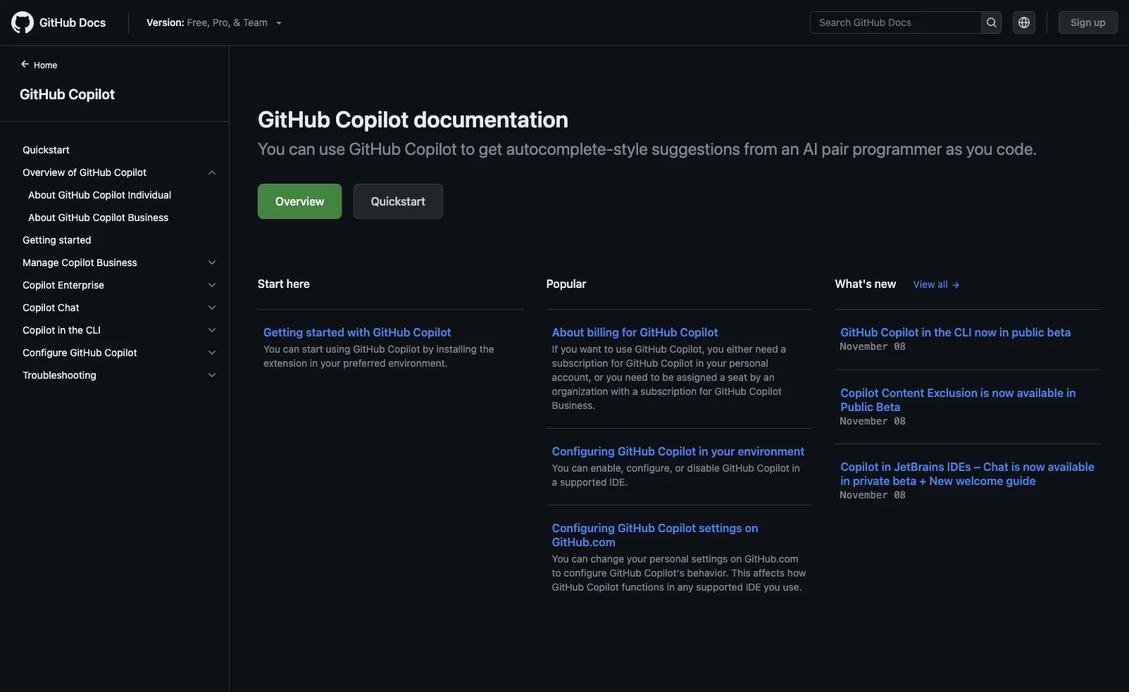 Task type: locate. For each thing, give the bounding box(es) containing it.
what's new
[[835, 277, 897, 291]]

None search field
[[811, 11, 1002, 34]]

1 horizontal spatial use
[[616, 344, 633, 355]]

2 sc 9kayk9 0 image from the top
[[207, 325, 218, 336]]

november up content in the bottom right of the page
[[841, 341, 889, 353]]

november down public
[[841, 416, 889, 427]]

by inside about billing for github copilot if you want to use github copilot, you either need a subscription for github copilot in your personal account, or you need to be assigned a seat by an organization  with a subscription for github copilot business.
[[750, 372, 761, 383]]

3 08 from the top
[[895, 490, 906, 501]]

about
[[28, 189, 56, 201], [28, 212, 56, 223], [552, 326, 585, 339]]

sc 9kayk9 0 image inside copilot in the cli dropdown button
[[207, 325, 218, 336]]

you up organization on the bottom of page
[[607, 372, 623, 383]]

guide
[[1007, 475, 1037, 488]]

overview inside dropdown button
[[23, 167, 65, 178]]

getting for getting started with github copilot you can start using github copilot by installing the extension in your preferred environment.
[[264, 326, 303, 339]]

you
[[258, 139, 285, 159], [264, 344, 281, 355], [552, 463, 569, 474], [552, 554, 569, 565]]

1 vertical spatial settings
[[692, 554, 728, 565]]

need right the either
[[756, 344, 779, 355]]

available
[[1018, 386, 1064, 400], [1049, 461, 1095, 474]]

1 horizontal spatial quickstart link
[[353, 184, 443, 219]]

beta inside the copilot in jetbrains ides – chat is now available in private beta + new welcome guide november 08
[[893, 475, 917, 488]]

3 sc 9kayk9 0 image from the top
[[207, 280, 218, 291]]

1 vertical spatial available
[[1049, 461, 1095, 474]]

november 08 element up content in the bottom right of the page
[[841, 341, 906, 353]]

you inside the github copilot documentation you can use github copilot to get autocomplete-style suggestions from an ai pair programmer as you code.
[[967, 139, 993, 159]]

supported inside configuring github copilot in your environment you can enable, configure, or disable github copilot in a supported ide.
[[560, 477, 607, 488]]

0 horizontal spatial is
[[981, 386, 990, 400]]

2 vertical spatial about
[[552, 326, 585, 339]]

is up "guide"
[[1012, 461, 1021, 474]]

08 inside "github copilot in the cli now in public beta november 08"
[[895, 341, 906, 353]]

github inside "github copilot in the cli now in public beta november 08"
[[841, 326, 879, 339]]

0 vertical spatial getting
[[23, 234, 56, 246]]

getting inside github copilot element
[[23, 234, 56, 246]]

1 vertical spatial beta
[[893, 475, 917, 488]]

sc 9kayk9 0 image
[[207, 302, 218, 314], [207, 325, 218, 336], [207, 370, 218, 381]]

0 horizontal spatial on
[[731, 554, 742, 565]]

beta left +
[[893, 475, 917, 488]]

manage
[[23, 257, 59, 269]]

your inside getting started with github copilot you can start using github copilot by installing the extension in your preferred environment.
[[321, 358, 341, 369]]

overview for overview of github copilot
[[23, 167, 65, 178]]

jetbrains
[[894, 461, 945, 474]]

you inside getting started with github copilot you can start using github copilot by installing the extension in your preferred environment.
[[264, 344, 281, 355]]

individual
[[128, 189, 171, 201]]

0 horizontal spatial cli
[[86, 325, 101, 336]]

supported down enable,
[[560, 477, 607, 488]]

2 vertical spatial november
[[841, 490, 889, 501]]

3 november 08 element from the top
[[841, 490, 906, 501]]

with
[[347, 326, 370, 339], [611, 386, 630, 398]]

personal up copilot's
[[650, 554, 689, 565]]

for down assigned
[[700, 386, 712, 398]]

need
[[756, 344, 779, 355], [626, 372, 648, 383]]

assigned
[[677, 372, 718, 383]]

github docs link
[[11, 11, 117, 34]]

github.com up affects
[[745, 554, 799, 565]]

1 vertical spatial november 08 element
[[841, 416, 906, 427]]

1 vertical spatial github.com
[[745, 554, 799, 565]]

2 vertical spatial for
[[700, 386, 712, 398]]

0 horizontal spatial an
[[764, 372, 775, 383]]

select language: current language is english image
[[1019, 17, 1031, 28]]

can inside getting started with github copilot you can start using github copilot by installing the extension in your preferred environment.
[[283, 344, 300, 355]]

1 overview of github copilot element from the top
[[11, 161, 229, 229]]

personal down the either
[[730, 358, 769, 369]]

&
[[234, 17, 240, 28]]

1 vertical spatial supported
[[697, 582, 744, 593]]

3 november from the top
[[841, 490, 889, 501]]

0 horizontal spatial getting
[[23, 234, 56, 246]]

to left get
[[461, 139, 475, 159]]

now left public
[[975, 326, 997, 339]]

supported down 'behavior.'
[[697, 582, 744, 593]]

0 horizontal spatial use
[[319, 139, 345, 159]]

copilot enterprise
[[23, 279, 104, 291]]

november 08 element for copilot
[[841, 341, 906, 353]]

overview of github copilot
[[23, 167, 147, 178]]

1 horizontal spatial by
[[750, 372, 761, 383]]

or up organization on the bottom of page
[[595, 372, 604, 383]]

to inside the github copilot documentation you can use github copilot to get autocomplete-style suggestions from an ai pair programmer as you code.
[[461, 139, 475, 159]]

personal inside about billing for github copilot if you want to use github copilot, you either need a subscription for github copilot in your personal account, or you need to be assigned a seat by an organization  with a subscription for github copilot business.
[[730, 358, 769, 369]]

0 horizontal spatial subscription
[[552, 358, 609, 369]]

the
[[68, 325, 83, 336], [935, 326, 952, 339], [480, 344, 495, 355]]

can up overview link
[[289, 139, 316, 159]]

is inside the copilot in jetbrains ides – chat is now available in private beta + new welcome guide november 08
[[1012, 461, 1021, 474]]

can up configure
[[572, 554, 588, 565]]

beta right public
[[1048, 326, 1072, 339]]

08 down the jetbrains
[[895, 490, 906, 501]]

1 configuring from the top
[[552, 445, 615, 458]]

business down getting started link
[[97, 257, 137, 269]]

copilot,
[[670, 344, 705, 355]]

settings
[[699, 522, 743, 535], [692, 554, 728, 565]]

1 vertical spatial about
[[28, 212, 56, 223]]

0 vertical spatial quickstart link
[[17, 139, 223, 161]]

started inside github copilot element
[[59, 234, 91, 246]]

can up 'extension'
[[283, 344, 300, 355]]

1 vertical spatial november
[[841, 416, 889, 427]]

0 vertical spatial an
[[782, 139, 800, 159]]

0 vertical spatial about
[[28, 189, 56, 201]]

1 vertical spatial overview
[[276, 195, 325, 208]]

you right 'if'
[[561, 344, 577, 355]]

08 inside the copilot in jetbrains ides – chat is now available in private beta + new welcome guide november 08
[[895, 490, 906, 501]]

1 horizontal spatial beta
[[1048, 326, 1072, 339]]

2 08 from the top
[[895, 416, 906, 427]]

0 vertical spatial beta
[[1048, 326, 1072, 339]]

getting up 'extension'
[[264, 326, 303, 339]]

need left be
[[626, 372, 648, 383]]

free,
[[187, 17, 210, 28]]

november 08 element
[[841, 341, 906, 353], [841, 416, 906, 427], [841, 490, 906, 501]]

sc 9kayk9 0 image inside overview of github copilot dropdown button
[[207, 167, 218, 178]]

overview of github copilot element
[[11, 161, 229, 229], [11, 184, 229, 229]]

sc 9kayk9 0 image
[[207, 167, 218, 178], [207, 257, 218, 269], [207, 280, 218, 291], [207, 347, 218, 359]]

1 sc 9kayk9 0 image from the top
[[207, 302, 218, 314]]

1 horizontal spatial chat
[[984, 461, 1009, 474]]

configuring up enable,
[[552, 445, 615, 458]]

0 horizontal spatial by
[[423, 344, 434, 355]]

now up "guide"
[[1024, 461, 1046, 474]]

1 horizontal spatial personal
[[730, 358, 769, 369]]

0 vertical spatial on
[[745, 522, 759, 535]]

2 overview of github copilot element from the top
[[11, 184, 229, 229]]

or left "disable"
[[676, 463, 685, 474]]

1 vertical spatial is
[[1012, 461, 1021, 474]]

of
[[68, 167, 77, 178]]

by up environment.
[[423, 344, 434, 355]]

started
[[59, 234, 91, 246], [306, 326, 345, 339]]

08 down beta
[[895, 416, 906, 427]]

0 vertical spatial is
[[981, 386, 990, 400]]

extension
[[264, 358, 307, 369]]

cli down the view all link
[[955, 326, 972, 339]]

1 november from the top
[[841, 341, 889, 353]]

github.com up change
[[552, 536, 616, 549]]

2 vertical spatial 08
[[895, 490, 906, 501]]

you up overview link
[[258, 139, 285, 159]]

started up manage copilot business
[[59, 234, 91, 246]]

your down using
[[321, 358, 341, 369]]

use up overview link
[[319, 139, 345, 159]]

0 vertical spatial personal
[[730, 358, 769, 369]]

0 horizontal spatial with
[[347, 326, 370, 339]]

about for individual
[[28, 189, 56, 201]]

github docs
[[39, 16, 106, 29]]

1 horizontal spatial started
[[306, 326, 345, 339]]

started inside getting started with github copilot you can start using github copilot by installing the extension in your preferred environment.
[[306, 326, 345, 339]]

1 vertical spatial or
[[676, 463, 685, 474]]

sc 9kayk9 0 image inside troubleshooting dropdown button
[[207, 370, 218, 381]]

use down billing on the right
[[616, 344, 633, 355]]

1 horizontal spatial or
[[676, 463, 685, 474]]

1 vertical spatial business
[[97, 257, 137, 269]]

personal
[[730, 358, 769, 369], [650, 554, 689, 565]]

preferred
[[343, 358, 386, 369]]

0 vertical spatial chat
[[58, 302, 79, 314]]

november 08 element for in
[[841, 490, 906, 501]]

about github copilot business
[[28, 212, 169, 223]]

0 vertical spatial sc 9kayk9 0 image
[[207, 302, 218, 314]]

the down all
[[935, 326, 952, 339]]

configuring inside configuring github copilot settings on github.com you can change your personal settings on github.com to configure github copilot's behavior. this affects how github copilot functions in any supported ide you use.
[[552, 522, 615, 535]]

1 horizontal spatial is
[[1012, 461, 1021, 474]]

1 vertical spatial on
[[731, 554, 742, 565]]

1 horizontal spatial cli
[[955, 326, 972, 339]]

0 vertical spatial november 08 element
[[841, 341, 906, 353]]

2 vertical spatial november 08 element
[[841, 490, 906, 501]]

can inside configuring github copilot in your environment you can enable, configure, or disable github copilot in a supported ide.
[[572, 463, 588, 474]]

supported
[[560, 477, 607, 488], [697, 582, 744, 593]]

08 inside copilot content exclusion is now available in public beta november 08
[[895, 416, 906, 427]]

cli up configure github copilot
[[86, 325, 101, 336]]

1 vertical spatial 08
[[895, 416, 906, 427]]

with right organization on the bottom of page
[[611, 386, 630, 398]]

copilot chat
[[23, 302, 79, 314]]

chat down "copilot enterprise"
[[58, 302, 79, 314]]

quickstart
[[23, 144, 70, 156], [371, 195, 426, 208]]

copilot content exclusion is now available in public beta november 08
[[841, 386, 1077, 427]]

1 vertical spatial getting
[[264, 326, 303, 339]]

business
[[128, 212, 169, 223], [97, 257, 137, 269]]

2 sc 9kayk9 0 image from the top
[[207, 257, 218, 269]]

about github copilot business link
[[17, 207, 223, 229]]

0 vertical spatial by
[[423, 344, 434, 355]]

0 vertical spatial use
[[319, 139, 345, 159]]

1 horizontal spatial getting
[[264, 326, 303, 339]]

0 vertical spatial business
[[128, 212, 169, 223]]

1 vertical spatial need
[[626, 372, 648, 383]]

sc 9kayk9 0 image inside copilot enterprise dropdown button
[[207, 280, 218, 291]]

functions
[[622, 582, 665, 593]]

getting for getting started
[[23, 234, 56, 246]]

sign up link
[[1060, 11, 1119, 34]]

all
[[938, 279, 949, 290]]

2 vertical spatial sc 9kayk9 0 image
[[207, 370, 218, 381]]

1 vertical spatial an
[[764, 372, 775, 383]]

can left enable,
[[572, 463, 588, 474]]

github inside dropdown button
[[70, 347, 102, 359]]

2 configuring from the top
[[552, 522, 615, 535]]

1 08 from the top
[[895, 341, 906, 353]]

0 horizontal spatial chat
[[58, 302, 79, 314]]

sc 9kayk9 0 image inside configure github copilot dropdown button
[[207, 347, 218, 359]]

getting up 'manage'
[[23, 234, 56, 246]]

1 november 08 element from the top
[[841, 341, 906, 353]]

0 horizontal spatial github.com
[[552, 536, 616, 549]]

by
[[423, 344, 434, 355], [750, 372, 761, 383]]

from
[[745, 139, 778, 159]]

1 horizontal spatial the
[[480, 344, 495, 355]]

started up start
[[306, 326, 345, 339]]

0 vertical spatial supported
[[560, 477, 607, 488]]

2 november 08 element from the top
[[841, 416, 906, 427]]

08 for copilot
[[895, 341, 906, 353]]

with up using
[[347, 326, 370, 339]]

by right seat
[[750, 372, 761, 383]]

0 horizontal spatial quickstart
[[23, 144, 70, 156]]

1 vertical spatial personal
[[650, 554, 689, 565]]

3 sc 9kayk9 0 image from the top
[[207, 370, 218, 381]]

your inside configuring github copilot in your environment you can enable, configure, or disable github copilot in a supported ide.
[[712, 445, 735, 458]]

0 vertical spatial available
[[1018, 386, 1064, 400]]

an
[[782, 139, 800, 159], [764, 372, 775, 383]]

configuring inside configuring github copilot in your environment you can enable, configure, or disable github copilot in a supported ide.
[[552, 445, 615, 458]]

either
[[727, 344, 753, 355]]

1 vertical spatial subscription
[[641, 386, 697, 398]]

0 horizontal spatial overview
[[23, 167, 65, 178]]

1 vertical spatial use
[[616, 344, 633, 355]]

manage copilot business
[[23, 257, 137, 269]]

available inside copilot content exclusion is now available in public beta november 08
[[1018, 386, 1064, 400]]

troubleshooting button
[[17, 364, 223, 387]]

2 november from the top
[[841, 416, 889, 427]]

configuring up change
[[552, 522, 615, 535]]

or inside about billing for github copilot if you want to use github copilot, you either need a subscription for github copilot in your personal account, or you need to be assigned a seat by an organization  with a subscription for github copilot business.
[[595, 372, 604, 383]]

november down private
[[841, 490, 889, 501]]

1 horizontal spatial supported
[[697, 582, 744, 593]]

0 horizontal spatial the
[[68, 325, 83, 336]]

you left the either
[[708, 344, 724, 355]]

4 sc 9kayk9 0 image from the top
[[207, 347, 218, 359]]

now right the exclusion
[[993, 386, 1015, 400]]

use inside about billing for github copilot if you want to use github copilot, you either need a subscription for github copilot in your personal account, or you need to be assigned a seat by an organization  with a subscription for github copilot business.
[[616, 344, 633, 355]]

you left enable,
[[552, 463, 569, 474]]

welcome
[[956, 475, 1004, 488]]

2 horizontal spatial the
[[935, 326, 952, 339]]

now inside the copilot in jetbrains ides – chat is now available in private beta + new welcome guide november 08
[[1024, 461, 1046, 474]]

to left configure
[[552, 568, 561, 579]]

0 horizontal spatial supported
[[560, 477, 607, 488]]

affects
[[754, 568, 785, 579]]

2 vertical spatial now
[[1024, 461, 1046, 474]]

copilot in the cli button
[[17, 319, 223, 342]]

0 horizontal spatial personal
[[650, 554, 689, 565]]

0 vertical spatial 08
[[895, 341, 906, 353]]

get
[[479, 139, 503, 159]]

an right seat
[[764, 372, 775, 383]]

here
[[287, 277, 310, 291]]

sc 9kayk9 0 image inside copilot chat dropdown button
[[207, 302, 218, 314]]

now inside copilot content exclusion is now available in public beta november 08
[[993, 386, 1015, 400]]

the up configure github copilot
[[68, 325, 83, 336]]

using
[[326, 344, 351, 355]]

an left ai
[[782, 139, 800, 159]]

a left seat
[[720, 372, 726, 383]]

0 horizontal spatial started
[[59, 234, 91, 246]]

the inside getting started with github copilot you can start using github copilot by installing the extension in your preferred environment.
[[480, 344, 495, 355]]

the right installing
[[480, 344, 495, 355]]

you right as
[[967, 139, 993, 159]]

you up configure
[[552, 554, 569, 565]]

getting started
[[23, 234, 91, 246]]

you inside the github copilot documentation you can use github copilot to get autocomplete-style suggestions from an ai pair programmer as you code.
[[258, 139, 285, 159]]

copilot inside "github copilot in the cli now in public beta november 08"
[[881, 326, 920, 339]]

0 vertical spatial or
[[595, 372, 604, 383]]

enable,
[[591, 463, 624, 474]]

you up 'extension'
[[264, 344, 281, 355]]

november inside copilot content exclusion is now available in public beta november 08
[[841, 416, 889, 427]]

you down affects
[[764, 582, 781, 593]]

start here
[[258, 277, 310, 291]]

ides
[[948, 461, 972, 474]]

billing
[[587, 326, 620, 339]]

1 horizontal spatial overview
[[276, 195, 325, 208]]

1 vertical spatial started
[[306, 326, 345, 339]]

or inside configuring github copilot in your environment you can enable, configure, or disable github copilot in a supported ide.
[[676, 463, 685, 474]]

1 vertical spatial by
[[750, 372, 761, 383]]

your up functions
[[627, 554, 647, 565]]

for right billing on the right
[[622, 326, 637, 339]]

view all link
[[914, 277, 961, 292]]

your up "disable"
[[712, 445, 735, 458]]

beta inside "github copilot in the cli now in public beta november 08"
[[1048, 326, 1072, 339]]

use
[[319, 139, 345, 159], [616, 344, 633, 355]]

november 08 element down beta
[[841, 416, 906, 427]]

november inside "github copilot in the cli now in public beta november 08"
[[841, 341, 889, 353]]

0 vertical spatial for
[[622, 326, 637, 339]]

0 vertical spatial need
[[756, 344, 779, 355]]

0 vertical spatial github.com
[[552, 536, 616, 549]]

november
[[841, 341, 889, 353], [841, 416, 889, 427], [841, 490, 889, 501]]

new
[[875, 277, 897, 291]]

is right the exclusion
[[981, 386, 990, 400]]

a inside configuring github copilot in your environment you can enable, configure, or disable github copilot in a supported ide.
[[552, 477, 558, 488]]

1 vertical spatial sc 9kayk9 0 image
[[207, 325, 218, 336]]

–
[[974, 461, 981, 474]]

can
[[289, 139, 316, 159], [283, 344, 300, 355], [572, 463, 588, 474], [572, 554, 588, 565]]

0 horizontal spatial quickstart link
[[17, 139, 223, 161]]

copilot enterprise button
[[17, 274, 223, 297]]

cli
[[86, 325, 101, 336], [955, 326, 972, 339]]

github
[[39, 16, 76, 29], [20, 85, 65, 102], [258, 106, 331, 133], [349, 139, 401, 159], [80, 167, 111, 178], [58, 189, 90, 201], [58, 212, 90, 223], [373, 326, 411, 339], [640, 326, 678, 339], [841, 326, 879, 339], [353, 344, 385, 355], [635, 344, 667, 355], [70, 347, 102, 359], [627, 358, 658, 369], [715, 386, 747, 398], [618, 445, 655, 458], [723, 463, 755, 474], [618, 522, 655, 535], [610, 568, 642, 579], [552, 582, 584, 593]]

0 horizontal spatial need
[[626, 372, 648, 383]]

0 vertical spatial november
[[841, 341, 889, 353]]

getting
[[23, 234, 56, 246], [264, 326, 303, 339]]

subscription up account,
[[552, 358, 609, 369]]

for
[[622, 326, 637, 339], [611, 358, 624, 369], [700, 386, 712, 398]]

github inside dropdown button
[[80, 167, 111, 178]]

subscription
[[552, 358, 609, 369], [641, 386, 697, 398]]

sc 9kayk9 0 image for github
[[207, 167, 218, 178]]

subscription down be
[[641, 386, 697, 398]]

1 sc 9kayk9 0 image from the top
[[207, 167, 218, 178]]

chat right –
[[984, 461, 1009, 474]]

1 vertical spatial chat
[[984, 461, 1009, 474]]

a left the ide.
[[552, 477, 558, 488]]

your up assigned
[[707, 358, 727, 369]]

1 horizontal spatial with
[[611, 386, 630, 398]]

about inside about billing for github copilot if you want to use github copilot, you either need a subscription for github copilot in your personal account, or you need to be assigned a seat by an organization  with a subscription for github copilot business.
[[552, 326, 585, 339]]

0 vertical spatial configuring
[[552, 445, 615, 458]]

can inside the github copilot documentation you can use github copilot to get autocomplete-style suggestions from an ai pair programmer as you code.
[[289, 139, 316, 159]]

sc 9kayk9 0 image inside manage copilot business dropdown button
[[207, 257, 218, 269]]

business down individual
[[128, 212, 169, 223]]

overview of github copilot element containing overview of github copilot
[[11, 161, 229, 229]]

getting inside getting started with github copilot you can start using github copilot by installing the extension in your preferred environment.
[[264, 326, 303, 339]]

1 vertical spatial now
[[993, 386, 1015, 400]]

0 vertical spatial quickstart
[[23, 144, 70, 156]]

0 vertical spatial started
[[59, 234, 91, 246]]

configuring for configuring github copilot settings on github.com
[[552, 522, 615, 535]]

a
[[781, 344, 787, 355], [720, 372, 726, 383], [633, 386, 638, 398], [552, 477, 558, 488]]

0 vertical spatial subscription
[[552, 358, 609, 369]]

for down billing on the right
[[611, 358, 624, 369]]

november 08 element down private
[[841, 490, 906, 501]]

08 up content in the bottom right of the page
[[895, 341, 906, 353]]

started for getting started
[[59, 234, 91, 246]]



Task type: describe. For each thing, give the bounding box(es) containing it.
sign up
[[1072, 17, 1107, 28]]

enterprise
[[58, 279, 104, 291]]

ai
[[803, 139, 818, 159]]

in inside dropdown button
[[58, 325, 66, 336]]

overview for overview
[[276, 195, 325, 208]]

your inside about billing for github copilot if you want to use github copilot, you either need a subscription for github copilot in your personal account, or you need to be assigned a seat by an organization  with a subscription for github copilot business.
[[707, 358, 727, 369]]

configure
[[23, 347, 67, 359]]

sc 9kayk9 0 image for chat
[[207, 302, 218, 314]]

environment
[[738, 445, 805, 458]]

getting started with github copilot you can start using github copilot by installing the extension in your preferred environment.
[[264, 326, 495, 369]]

exclusion
[[928, 386, 978, 400]]

+
[[920, 475, 927, 488]]

about github copilot individual link
[[17, 184, 223, 207]]

be
[[663, 372, 674, 383]]

up
[[1095, 17, 1107, 28]]

copilot chat button
[[17, 297, 223, 319]]

start
[[258, 277, 284, 291]]

copilot in the cli
[[23, 325, 101, 336]]

now inside "github copilot in the cli now in public beta november 08"
[[975, 326, 997, 339]]

your inside configuring github copilot settings on github.com you can change your personal settings on github.com to configure github copilot's behavior. this affects how github copilot functions in any supported ide you use.
[[627, 554, 647, 565]]

content
[[882, 386, 925, 400]]

installing
[[437, 344, 477, 355]]

1 vertical spatial for
[[611, 358, 624, 369]]

in inside copilot content exclusion is now available in public beta november 08
[[1067, 386, 1077, 400]]

view
[[914, 279, 936, 290]]

manage copilot business button
[[17, 252, 223, 274]]

chat inside the copilot in jetbrains ides – chat is now available in private beta + new welcome guide november 08
[[984, 461, 1009, 474]]

getting started link
[[17, 229, 223, 252]]

with inside about billing for github copilot if you want to use github copilot, you either need a subscription for github copilot in your personal account, or you need to be assigned a seat by an organization  with a subscription for github copilot business.
[[611, 386, 630, 398]]

the inside dropdown button
[[68, 325, 83, 336]]

in inside configuring github copilot settings on github.com you can change your personal settings on github.com to configure github copilot's behavior. this affects how github copilot functions in any supported ide you use.
[[667, 582, 675, 593]]

quickstart inside github copilot element
[[23, 144, 70, 156]]

an inside about billing for github copilot if you want to use github copilot, you either need a subscription for github copilot in your personal account, or you need to be assigned a seat by an organization  with a subscription for github copilot business.
[[764, 372, 775, 383]]

if
[[552, 344, 558, 355]]

with inside getting started with github copilot you can start using github copilot by installing the extension in your preferred environment.
[[347, 326, 370, 339]]

configure github copilot
[[23, 347, 137, 359]]

1 vertical spatial quickstart link
[[353, 184, 443, 219]]

ide
[[746, 582, 762, 593]]

is inside copilot content exclusion is now available in public beta november 08
[[981, 386, 990, 400]]

to down billing on the right
[[605, 344, 614, 355]]

environment.
[[389, 358, 448, 369]]

about for github
[[552, 326, 585, 339]]

home link
[[14, 59, 80, 73]]

troubleshooting
[[23, 370, 96, 381]]

november for github
[[841, 341, 889, 353]]

use inside the github copilot documentation you can use github copilot to get autocomplete-style suggestions from an ai pair programmer as you code.
[[319, 139, 345, 159]]

overview link
[[258, 184, 342, 219]]

overview of github copilot element containing about github copilot individual
[[11, 184, 229, 229]]

public
[[1012, 326, 1045, 339]]

start
[[302, 344, 323, 355]]

as
[[946, 139, 963, 159]]

sc 9kayk9 0 image for business
[[207, 257, 218, 269]]

pair
[[822, 139, 849, 159]]

in inside about billing for github copilot if you want to use github copilot, you either need a subscription for github copilot in your personal account, or you need to be assigned a seat by an organization  with a subscription for github copilot business.
[[696, 358, 704, 369]]

you inside configuring github copilot settings on github.com you can change your personal settings on github.com to configure github copilot's behavior. this affects how github copilot functions in any supported ide you use.
[[764, 582, 781, 593]]

private
[[853, 475, 891, 488]]

to inside configuring github copilot settings on github.com you can change your personal settings on github.com to configure github copilot's behavior. this affects how github copilot functions in any supported ide you use.
[[552, 568, 561, 579]]

about for business
[[28, 212, 56, 223]]

what's
[[835, 277, 872, 291]]

change
[[591, 554, 625, 565]]

search image
[[987, 17, 998, 28]]

1 horizontal spatial quickstart
[[371, 195, 426, 208]]

disable
[[688, 463, 720, 474]]

available inside the copilot in jetbrains ides – chat is now available in private beta + new welcome guide november 08
[[1049, 461, 1095, 474]]

business inside overview of github copilot element
[[128, 212, 169, 223]]

account,
[[552, 372, 592, 383]]

configure
[[564, 568, 607, 579]]

can inside configuring github copilot settings on github.com you can change your personal settings on github.com to configure github copilot's behavior. this affects how github copilot functions in any supported ide you use.
[[572, 554, 588, 565]]

overview of github copilot button
[[17, 161, 223, 184]]

documentation
[[414, 106, 569, 133]]

you inside configuring github copilot in your environment you can enable, configure, or disable github copilot in a supported ide.
[[552, 463, 569, 474]]

1 horizontal spatial on
[[745, 522, 759, 535]]

style
[[614, 139, 648, 159]]

copilot inside dropdown button
[[114, 167, 147, 178]]

team
[[243, 17, 268, 28]]

new
[[930, 475, 954, 488]]

version:
[[147, 17, 185, 28]]

personal inside configuring github copilot settings on github.com you can change your personal settings on github.com to configure github copilot's behavior. this affects how github copilot functions in any supported ide you use.
[[650, 554, 689, 565]]

docs
[[79, 16, 106, 29]]

programmer
[[853, 139, 943, 159]]

use.
[[783, 582, 802, 593]]

configuring github copilot in your environment you can enable, configure, or disable github copilot in a supported ide.
[[552, 445, 805, 488]]

any
[[678, 582, 694, 593]]

business.
[[552, 400, 596, 412]]

want
[[580, 344, 602, 355]]

sc 9kayk9 0 image for in
[[207, 325, 218, 336]]

business inside dropdown button
[[97, 257, 137, 269]]

in inside getting started with github copilot you can start using github copilot by installing the extension in your preferred environment.
[[310, 358, 318, 369]]

this
[[732, 568, 751, 579]]

popular
[[547, 277, 587, 291]]

github copilot documentation you can use github copilot to get autocomplete-style suggestions from an ai pair programmer as you code.
[[258, 106, 1038, 159]]

github copilot element
[[0, 57, 230, 691]]

0 vertical spatial settings
[[699, 522, 743, 535]]

copilot inside copilot content exclusion is now available in public beta november 08
[[841, 386, 879, 400]]

pro,
[[213, 17, 231, 28]]

to left be
[[651, 372, 660, 383]]

cli inside dropdown button
[[86, 325, 101, 336]]

Search GitHub Docs search field
[[811, 12, 982, 33]]

08 for content
[[895, 416, 906, 427]]

configuring github copilot settings on github.com you can change your personal settings on github.com to configure github copilot's behavior. this affects how github copilot functions in any supported ide you use.
[[552, 522, 807, 593]]

november 08 element for content
[[841, 416, 906, 427]]

version: free, pro, & team
[[147, 17, 268, 28]]

seat
[[728, 372, 748, 383]]

view all
[[914, 279, 949, 290]]

behavior.
[[688, 568, 729, 579]]

configure,
[[627, 463, 673, 474]]

copilot's
[[645, 568, 685, 579]]

about billing for github copilot if you want to use github copilot, you either need a subscription for github copilot in your personal account, or you need to be assigned a seat by an organization  with a subscription for github copilot business.
[[552, 326, 787, 412]]

1 horizontal spatial github.com
[[745, 554, 799, 565]]

1 horizontal spatial subscription
[[641, 386, 697, 398]]

you inside configuring github copilot settings on github.com you can change your personal settings on github.com to configure github copilot's behavior. this affects how github copilot functions in any supported ide you use.
[[552, 554, 569, 565]]

home
[[34, 60, 57, 70]]

november for copilot
[[841, 416, 889, 427]]

started for getting started with github copilot you can start using github copilot by installing the extension in your preferred environment.
[[306, 326, 345, 339]]

chat inside dropdown button
[[58, 302, 79, 314]]

november inside the copilot in jetbrains ides – chat is now available in private beta + new welcome guide november 08
[[841, 490, 889, 501]]

cli inside "github copilot in the cli now in public beta november 08"
[[955, 326, 972, 339]]

ide.
[[610, 477, 628, 488]]

a right the either
[[781, 344, 787, 355]]

a right organization on the bottom of page
[[633, 386, 638, 398]]

how
[[788, 568, 807, 579]]

github copilot link
[[17, 83, 212, 104]]

supported inside configuring github copilot settings on github.com you can change your personal settings on github.com to configure github copilot's behavior. this affects how github copilot functions in any supported ide you use.
[[697, 582, 744, 593]]

github copilot
[[20, 85, 115, 102]]

an inside the github copilot documentation you can use github copilot to get autocomplete-style suggestions from an ai pair programmer as you code.
[[782, 139, 800, 159]]

configuring for configuring github copilot in your environment
[[552, 445, 615, 458]]

copilot inside the copilot in jetbrains ides – chat is now available in private beta + new welcome guide november 08
[[841, 461, 879, 474]]

triangle down image
[[273, 17, 285, 28]]

1 horizontal spatial need
[[756, 344, 779, 355]]

by inside getting started with github copilot you can start using github copilot by installing the extension in your preferred environment.
[[423, 344, 434, 355]]

sc 9kayk9 0 image for copilot
[[207, 347, 218, 359]]

configure github copilot button
[[17, 342, 223, 364]]

about github copilot individual
[[28, 189, 171, 201]]

the inside "github copilot in the cli now in public beta november 08"
[[935, 326, 952, 339]]



Task type: vqa. For each thing, say whether or not it's contained in the screenshot.
You inside Configuring GitHub Copilot in your environment You can enable, configure, or disable GitHub Copilot in a supported IDE.
yes



